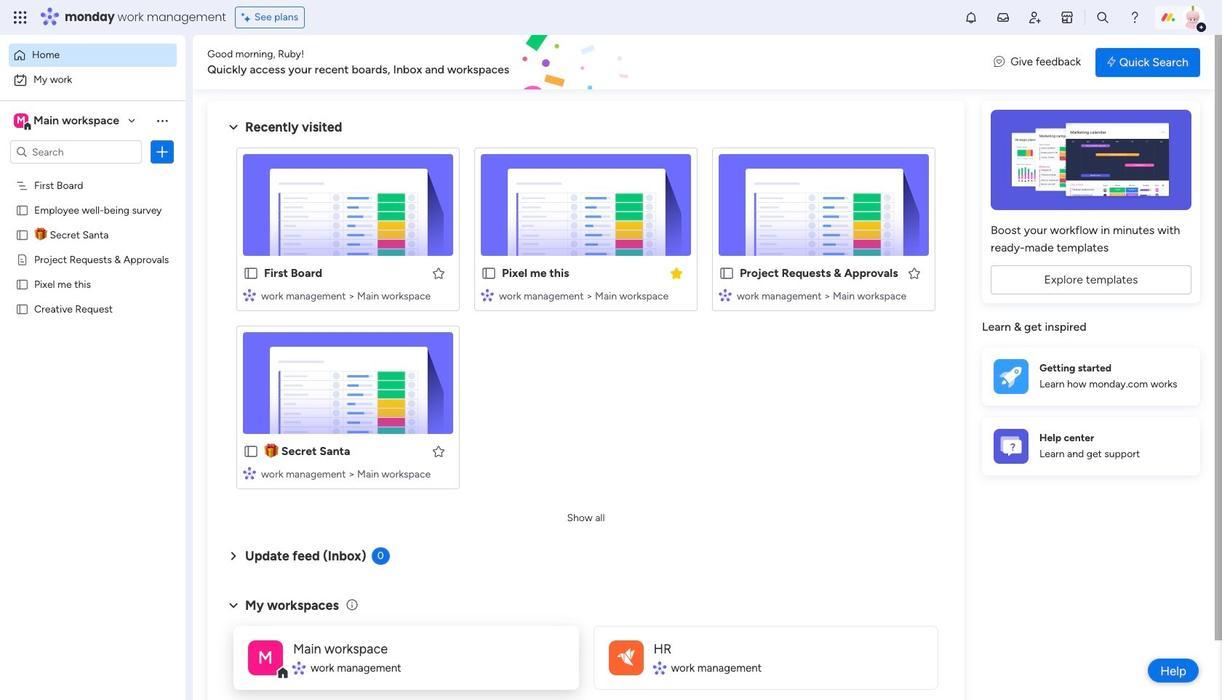 Task type: describe. For each thing, give the bounding box(es) containing it.
options image
[[155, 145, 170, 159]]

0 element
[[372, 548, 390, 566]]

v2 user feedback image
[[994, 54, 1005, 70]]

close recently visited image
[[225, 119, 242, 136]]

update feed image
[[996, 10, 1011, 25]]

Search in workspace field
[[31, 144, 122, 160]]

v2 bolt switch image
[[1108, 54, 1116, 70]]

0 horizontal spatial public board image
[[15, 277, 29, 291]]

search everything image
[[1096, 10, 1111, 25]]

see plans image
[[241, 9, 255, 25]]

monday marketplace image
[[1060, 10, 1075, 25]]

0 vertical spatial option
[[9, 44, 177, 67]]

close my workspaces image
[[225, 597, 242, 615]]

templates image image
[[996, 110, 1188, 210]]

notifications image
[[964, 10, 979, 25]]

1 vertical spatial option
[[9, 68, 177, 92]]

1 horizontal spatial component image
[[294, 662, 306, 675]]



Task type: locate. For each thing, give the bounding box(es) containing it.
workspace options image
[[155, 113, 170, 128]]

workspace selection element
[[14, 112, 122, 131]]

invite members image
[[1028, 10, 1043, 25]]

public board image inside quick search results list box
[[481, 266, 497, 282]]

workspace image
[[249, 641, 284, 676], [609, 641, 644, 676], [618, 645, 635, 671]]

0 horizontal spatial component image
[[243, 467, 256, 480]]

component image
[[243, 467, 256, 480], [294, 662, 306, 675]]

public board image
[[15, 203, 29, 217], [15, 228, 29, 242], [243, 266, 259, 282], [719, 266, 735, 282], [15, 302, 29, 316], [243, 444, 259, 460]]

ruby anderson image
[[1182, 6, 1205, 29]]

select product image
[[13, 10, 28, 25]]

getting started element
[[983, 348, 1201, 406]]

2 vertical spatial option
[[0, 172, 186, 175]]

help center element
[[983, 417, 1201, 476]]

0 vertical spatial component image
[[243, 467, 256, 480]]

workspace image
[[14, 113, 28, 129]]

remove from favorites image
[[670, 266, 684, 281]]

open update feed (inbox) image
[[225, 548, 242, 566]]

add to favorites image
[[432, 266, 446, 281], [908, 266, 922, 281], [432, 444, 446, 459]]

quick search results list box
[[225, 136, 948, 507]]

1 vertical spatial component image
[[294, 662, 306, 675]]

1 horizontal spatial public board image
[[481, 266, 497, 282]]

list box
[[0, 170, 186, 518]]

option
[[9, 44, 177, 67], [9, 68, 177, 92], [0, 172, 186, 175]]

help image
[[1128, 10, 1143, 25]]

public board image
[[481, 266, 497, 282], [15, 277, 29, 291]]

component image inside quick search results list box
[[243, 467, 256, 480]]



Task type: vqa. For each thing, say whether or not it's contained in the screenshot.
the top Add to favorites image
yes



